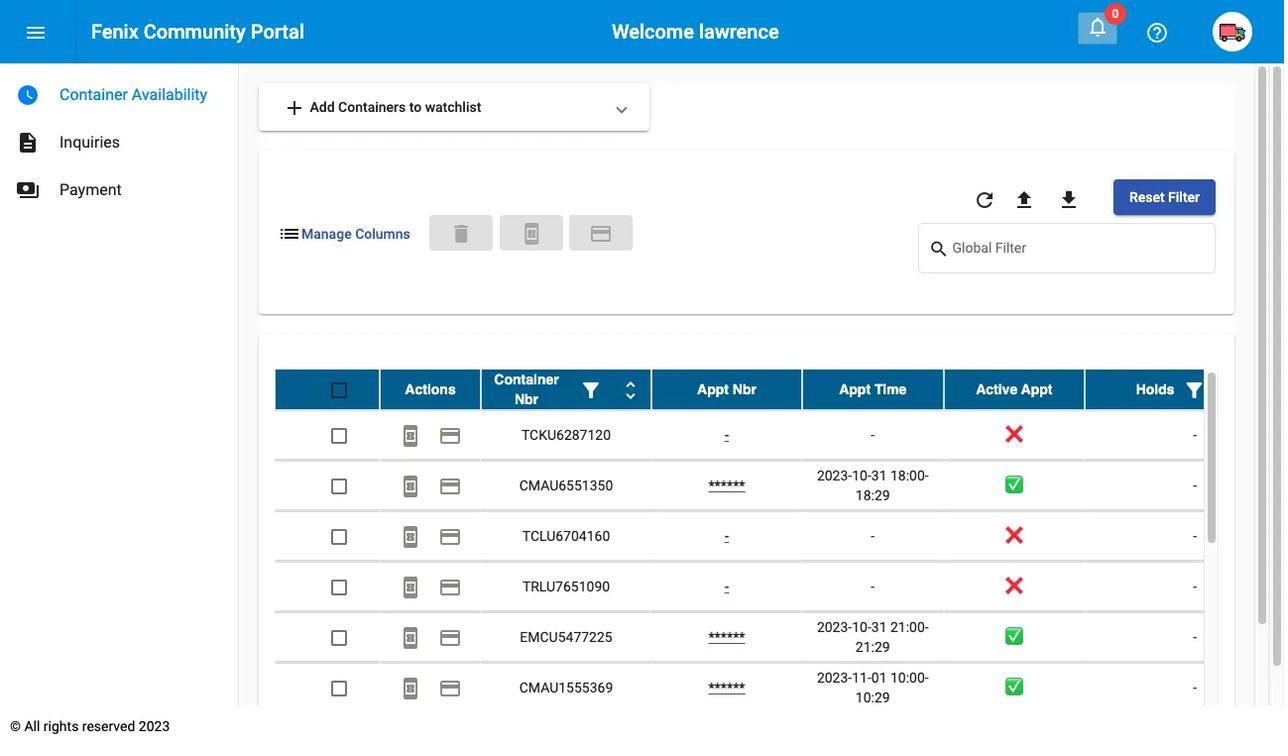 Task type: vqa. For each thing, say whether or not it's contained in the screenshot.


Task type: describe. For each thing, give the bounding box(es) containing it.
emcu5477225
[[520, 630, 613, 646]]

11-
[[852, 671, 872, 686]]

manage
[[302, 226, 352, 242]]

actions column header
[[380, 370, 481, 410]]

community
[[144, 20, 246, 44]]

search
[[929, 239, 950, 259]]

❌ for tcku6287120
[[1005, 428, 1023, 443]]

menu button
[[16, 12, 56, 52]]

row containing filter_alt
[[275, 370, 1284, 411]]

book_online button for cmau1555369
[[391, 669, 430, 708]]

21:29
[[856, 640, 890, 656]]

book_online for tclu6704160
[[399, 526, 423, 550]]

31 for 18:00-
[[872, 468, 887, 484]]

container nbr
[[494, 372, 559, 408]]

- link for trlu7651090
[[725, 579, 729, 595]]

portal
[[251, 20, 304, 44]]

book_online for trlu7651090
[[399, 577, 423, 600]]

add
[[283, 96, 306, 120]]

add
[[310, 99, 335, 115]]

filter_alt button for container nbr
[[571, 370, 611, 410]]

time
[[875, 382, 907, 398]]

appt for appt nbr
[[697, 382, 729, 398]]

6 row from the top
[[275, 613, 1284, 664]]

list
[[278, 222, 302, 246]]

- link for tclu6704160
[[725, 529, 729, 545]]

delete button
[[429, 215, 493, 250]]

book_online button for tcku6287120
[[391, 416, 430, 455]]

book_online for emcu5477225
[[399, 627, 423, 651]]

containers
[[338, 99, 406, 115]]

01
[[872, 671, 887, 686]]

10- for 21:29
[[852, 620, 872, 636]]

no color image inside unfold_more "button"
[[619, 379, 643, 403]]

payment for cmau6551350
[[438, 475, 462, 499]]

book_online for cmau6551350
[[399, 475, 423, 499]]

2 row from the top
[[275, 411, 1284, 461]]

✅ for 10:00-
[[1005, 680, 1023, 696]]

21:00-
[[891, 620, 929, 636]]

- link for tcku6287120
[[725, 428, 729, 443]]

book_online for cmau1555369
[[399, 678, 423, 702]]

filter_alt inside column header
[[1183, 379, 1207, 403]]

delete image
[[449, 222, 473, 246]]

31 for 21:00-
[[872, 620, 887, 636]]

active appt column header
[[944, 370, 1085, 410]]

payment
[[60, 181, 122, 199]]

reset filter button
[[1114, 180, 1216, 215]]

refresh
[[973, 189, 997, 213]]

holds
[[1136, 382, 1175, 398]]

welcome lawrence
[[612, 20, 779, 44]]

help_outline button
[[1138, 12, 1177, 52]]

file_download
[[1057, 189, 1081, 213]]

****** link for 2023-10-31 18:00- 18:29
[[709, 478, 745, 494]]

5 row from the top
[[275, 562, 1284, 613]]

no color image inside menu button
[[24, 21, 48, 45]]

welcome
[[612, 20, 694, 44]]

18:29
[[856, 488, 890, 504]]

notifications_none button
[[1078, 12, 1118, 45]]

no color image containing description
[[16, 131, 40, 155]]

✅ for 21:00-
[[1005, 630, 1023, 646]]

cmau1555369
[[519, 680, 613, 696]]

inquiries
[[60, 133, 120, 152]]

file_upload button
[[1005, 180, 1044, 219]]

2023-11-01 10:00- 10:29
[[817, 671, 929, 706]]

filter_alt button for holds
[[1175, 370, 1214, 410]]

payment for tcku6287120
[[438, 425, 462, 449]]

to
[[409, 99, 422, 115]]

2023- for 2023-10-31 18:00- 18:29
[[817, 468, 852, 484]]

****** for 2023-10-31 21:00- 21:29
[[709, 630, 745, 646]]

****** for 2023-10-31 18:00- 18:29
[[709, 478, 745, 494]]

payment button for cmau6551350
[[430, 466, 470, 506]]

payments
[[16, 179, 40, 202]]

****** for 2023-11-01 10:00- 10:29
[[709, 680, 745, 696]]

watch_later
[[16, 83, 40, 107]]

book_online button for trlu7651090
[[391, 567, 430, 607]]

trlu7651090
[[523, 579, 610, 595]]

© all rights reserved 2023
[[10, 719, 170, 735]]

appt nbr column header
[[652, 370, 802, 410]]

4 row from the top
[[275, 512, 1284, 562]]

delete
[[449, 222, 473, 246]]

3 row from the top
[[275, 461, 1284, 512]]



Task type: locate. For each thing, give the bounding box(es) containing it.
container up tcku6287120
[[494, 372, 559, 388]]

******
[[709, 478, 745, 494], [709, 630, 745, 646], [709, 680, 745, 696]]

2023- inside 2023-10-31 18:00- 18:29
[[817, 468, 852, 484]]

1 vertical spatial 2023-
[[817, 620, 852, 636]]

2 vertical spatial ✅
[[1005, 680, 1023, 696]]

grid
[[275, 370, 1284, 747]]

31
[[872, 468, 887, 484], [872, 620, 887, 636]]

notifications_none
[[1086, 15, 1110, 39]]

1 filter_alt from the left
[[579, 379, 603, 403]]

0 horizontal spatial filter_alt
[[579, 379, 603, 403]]

1 horizontal spatial appt
[[839, 382, 871, 398]]

2 vertical spatial ****** link
[[709, 680, 745, 696]]

payment button for tclu6704160
[[430, 517, 470, 556]]

2 appt from the left
[[839, 382, 871, 398]]

add add containers to watchlist
[[283, 96, 481, 120]]

2 - link from the top
[[725, 529, 729, 545]]

payment button for tcku6287120
[[430, 416, 470, 455]]

1 10- from the top
[[852, 468, 872, 484]]

holds filter_alt
[[1136, 379, 1207, 403]]

2 ****** from the top
[[709, 630, 745, 646]]

help_outline
[[1146, 21, 1169, 45]]

0 vertical spatial 31
[[872, 468, 887, 484]]

payment button for emcu5477225
[[430, 618, 470, 658]]

2023- inside the 2023-10-31 21:00- 21:29
[[817, 620, 852, 636]]

10- up 18:29
[[852, 468, 872, 484]]

no color image containing file_upload
[[1013, 189, 1036, 213]]

2023- left 18:00- at the right bottom of page
[[817, 468, 852, 484]]

2023- inside 2023-11-01 10:00- 10:29
[[817, 671, 852, 686]]

container availability
[[60, 85, 207, 104]]

1 horizontal spatial filter_alt
[[1183, 379, 1207, 403]]

navigation
[[0, 63, 238, 214]]

10- inside the 2023-10-31 21:00- 21:29
[[852, 620, 872, 636]]

filter
[[1168, 189, 1200, 205]]

3 ****** link from the top
[[709, 680, 745, 696]]

2 vertical spatial 2023-
[[817, 671, 852, 686]]

no color image containing list
[[278, 222, 302, 246]]

no color image containing search
[[929, 238, 953, 261]]

2 10- from the top
[[852, 620, 872, 636]]

payment for emcu5477225
[[438, 627, 462, 651]]

no color image containing refresh
[[973, 189, 997, 213]]

file_upload
[[1013, 189, 1036, 213]]

10- for 18:29
[[852, 468, 872, 484]]

active
[[976, 382, 1018, 398]]

fenix community portal
[[91, 20, 304, 44]]

10-
[[852, 468, 872, 484], [852, 620, 872, 636]]

actions
[[405, 382, 456, 398]]

nbr
[[733, 382, 757, 398], [515, 392, 539, 408]]

unfold_more
[[619, 379, 643, 403]]

no color image containing unfold_more
[[619, 379, 643, 403]]

❌
[[1005, 428, 1023, 443], [1005, 529, 1023, 545], [1005, 579, 1023, 595]]

- link
[[725, 428, 729, 443], [725, 529, 729, 545], [725, 579, 729, 595]]

3 ****** from the top
[[709, 680, 745, 696]]

2 vertical spatial ❌
[[1005, 579, 1023, 595]]

0 horizontal spatial appt
[[697, 382, 729, 398]]

no color image
[[1146, 21, 1169, 45], [16, 83, 40, 107], [283, 96, 306, 120], [16, 179, 40, 202], [1057, 189, 1081, 213], [278, 222, 302, 246], [929, 238, 953, 261], [579, 379, 603, 403], [399, 425, 423, 449], [438, 425, 462, 449], [399, 577, 423, 600], [399, 627, 423, 651], [438, 678, 462, 702]]

book_online button for tclu6704160
[[391, 517, 430, 556]]

2 horizontal spatial appt
[[1021, 382, 1053, 398]]

1 ✅ from the top
[[1005, 478, 1023, 494]]

reset filter
[[1130, 189, 1200, 205]]

2023- up 11-
[[817, 620, 852, 636]]

nbr for container nbr
[[515, 392, 539, 408]]

filter_alt button
[[571, 370, 611, 410], [1175, 370, 1214, 410]]

book_online button for cmau6551350
[[391, 466, 430, 506]]

no color image containing add
[[283, 96, 306, 120]]

no color image inside help_outline popup button
[[1146, 21, 1169, 45]]

1 - link from the top
[[725, 428, 729, 443]]

1 31 from the top
[[872, 468, 887, 484]]

✅
[[1005, 478, 1023, 494], [1005, 630, 1023, 646], [1005, 680, 1023, 696]]

filter_alt column header
[[1085, 370, 1284, 410]]

1 2023- from the top
[[817, 468, 852, 484]]

1 vertical spatial 31
[[872, 620, 887, 636]]

3 - link from the top
[[725, 579, 729, 595]]

container up inquiries
[[60, 85, 128, 104]]

1 horizontal spatial filter_alt button
[[1175, 370, 1214, 410]]

1 vertical spatial ******
[[709, 630, 745, 646]]

0 vertical spatial ******
[[709, 478, 745, 494]]

no color image containing help_outline
[[1146, 21, 1169, 45]]

2 ****** link from the top
[[709, 630, 745, 646]]

payment for tclu6704160
[[438, 526, 462, 550]]

reserved
[[82, 719, 135, 735]]

3 ❌ from the top
[[1005, 579, 1023, 595]]

1 ****** link from the top
[[709, 478, 745, 494]]

2023-10-31 21:00- 21:29
[[817, 620, 929, 656]]

0 vertical spatial ✅
[[1005, 478, 1023, 494]]

-
[[725, 428, 729, 443], [871, 428, 875, 443], [1193, 428, 1197, 443], [1193, 478, 1197, 494], [725, 529, 729, 545], [871, 529, 875, 545], [1193, 529, 1197, 545], [725, 579, 729, 595], [871, 579, 875, 595], [1193, 579, 1197, 595], [1193, 630, 1197, 646], [1193, 680, 1197, 696]]

****** link for 2023-11-01 10:00- 10:29
[[709, 680, 745, 696]]

appt nbr
[[697, 382, 757, 398]]

all
[[24, 719, 40, 735]]

refresh button
[[965, 180, 1005, 219]]

1 filter_alt button from the left
[[571, 370, 611, 410]]

2 filter_alt button from the left
[[1175, 370, 1214, 410]]

3 2023- from the top
[[817, 671, 852, 686]]

reset
[[1130, 189, 1165, 205]]

nbr inside column header
[[733, 382, 757, 398]]

0 horizontal spatial container
[[60, 85, 128, 104]]

10- up 21:29
[[852, 620, 872, 636]]

no color image containing watch_later
[[16, 83, 40, 107]]

watchlist
[[425, 99, 481, 115]]

1 appt from the left
[[697, 382, 729, 398]]

tcku6287120
[[522, 428, 611, 443]]

lawrence
[[699, 20, 779, 44]]

cmau6551350
[[519, 478, 613, 494]]

7 row from the top
[[275, 664, 1284, 714]]

10:00-
[[891, 671, 929, 686]]

18:00-
[[891, 468, 929, 484]]

book_online for tcku6287120
[[399, 425, 423, 449]]

book_online
[[519, 222, 543, 246], [399, 425, 423, 449], [399, 475, 423, 499], [399, 526, 423, 550], [399, 577, 423, 600], [399, 627, 423, 651], [399, 678, 423, 702]]

2023-10-31 18:00- 18:29
[[817, 468, 929, 504]]

©
[[10, 719, 21, 735]]

0 vertical spatial - link
[[725, 428, 729, 443]]

1 horizontal spatial nbr
[[733, 382, 757, 398]]

nbr inside container nbr
[[515, 392, 539, 408]]

no color image containing payments
[[16, 179, 40, 202]]

appt for appt time
[[839, 382, 871, 398]]

column header
[[481, 370, 652, 410]]

31 up 21:29
[[872, 620, 887, 636]]

payment button for trlu7651090
[[430, 567, 470, 607]]

row
[[275, 370, 1284, 411], [275, 411, 1284, 461], [275, 461, 1284, 512], [275, 512, 1284, 562], [275, 562, 1284, 613], [275, 613, 1284, 664], [275, 664, 1284, 714]]

no color image inside notifications_none popup button
[[1086, 15, 1110, 39]]

filter_alt right holds
[[1183, 379, 1207, 403]]

payment for trlu7651090
[[438, 577, 462, 600]]

grid containing filter_alt
[[275, 370, 1284, 747]]

container for availability
[[60, 85, 128, 104]]

0 vertical spatial ****** link
[[709, 478, 745, 494]]

****** link
[[709, 478, 745, 494], [709, 630, 745, 646], [709, 680, 745, 696]]

appt time column header
[[802, 370, 944, 410]]

1 vertical spatial ❌
[[1005, 529, 1023, 545]]

filter_alt inside popup button
[[579, 379, 603, 403]]

✅ for 18:00-
[[1005, 478, 1023, 494]]

book_online button
[[499, 215, 563, 250], [391, 416, 430, 455], [391, 466, 430, 506], [391, 517, 430, 556], [391, 567, 430, 607], [391, 618, 430, 658], [391, 669, 430, 708]]

no color image
[[1086, 15, 1110, 39], [24, 21, 48, 45], [16, 131, 40, 155], [973, 189, 997, 213], [1013, 189, 1036, 213], [519, 222, 543, 246], [590, 222, 613, 246], [619, 379, 643, 403], [1183, 379, 1207, 403], [399, 475, 423, 499], [438, 475, 462, 499], [399, 526, 423, 550], [438, 526, 462, 550], [438, 577, 462, 600], [438, 627, 462, 651], [399, 678, 423, 702]]

2 ✅ from the top
[[1005, 630, 1023, 646]]

31 up 18:29
[[872, 468, 887, 484]]

31 inside 2023-10-31 18:00- 18:29
[[872, 468, 887, 484]]

filter_alt left unfold_more
[[579, 379, 603, 403]]

appt left time
[[839, 382, 871, 398]]

menu
[[24, 21, 48, 45]]

list manage columns
[[278, 222, 410, 246]]

no color image inside refresh button
[[973, 189, 997, 213]]

2023- for 2023-10-31 21:00- 21:29
[[817, 620, 852, 636]]

2023
[[139, 719, 170, 735]]

navigation containing watch_later
[[0, 63, 238, 214]]

2 filter_alt from the left
[[1183, 379, 1207, 403]]

fenix
[[91, 20, 139, 44]]

0 vertical spatial 2023-
[[817, 468, 852, 484]]

no color image inside file_download button
[[1057, 189, 1081, 213]]

1 ❌ from the top
[[1005, 428, 1023, 443]]

❌ for tclu6704160
[[1005, 529, 1023, 545]]

container
[[60, 85, 128, 104], [494, 372, 559, 388]]

no color image containing notifications_none
[[1086, 15, 1110, 39]]

0 horizontal spatial nbr
[[515, 392, 539, 408]]

no color image containing filter_alt
[[579, 379, 603, 403]]

file_download button
[[1049, 180, 1089, 219]]

10- inside 2023-10-31 18:00- 18:29
[[852, 468, 872, 484]]

10:29
[[856, 690, 890, 706]]

2 vertical spatial - link
[[725, 579, 729, 595]]

container for nbr
[[494, 372, 559, 388]]

column header containing filter_alt
[[481, 370, 652, 410]]

columns
[[355, 226, 410, 242]]

book_online button for emcu5477225
[[391, 618, 430, 658]]

description
[[16, 131, 40, 155]]

2 vertical spatial ******
[[709, 680, 745, 696]]

1 vertical spatial container
[[494, 372, 559, 388]]

1 horizontal spatial container
[[494, 372, 559, 388]]

2 2023- from the top
[[817, 620, 852, 636]]

tclu6704160
[[522, 529, 610, 545]]

unfold_more button
[[611, 370, 651, 410]]

payment
[[590, 222, 613, 246], [438, 425, 462, 449], [438, 475, 462, 499], [438, 526, 462, 550], [438, 577, 462, 600], [438, 627, 462, 651], [438, 678, 462, 702]]

1 vertical spatial - link
[[725, 529, 729, 545]]

31 inside the 2023-10-31 21:00- 21:29
[[872, 620, 887, 636]]

appt time
[[839, 382, 907, 398]]

appt right active
[[1021, 382, 1053, 398]]

2023- left 01
[[817, 671, 852, 686]]

0 vertical spatial ❌
[[1005, 428, 1023, 443]]

payment for cmau1555369
[[438, 678, 462, 702]]

appt inside column header
[[1021, 382, 1053, 398]]

no color image inside filter_alt column header
[[1183, 379, 1207, 403]]

0 vertical spatial container
[[60, 85, 128, 104]]

active appt
[[976, 382, 1053, 398]]

1 vertical spatial ****** link
[[709, 630, 745, 646]]

2 31 from the top
[[872, 620, 887, 636]]

appt
[[697, 382, 729, 398], [839, 382, 871, 398], [1021, 382, 1053, 398]]

Global Watchlist Filter field
[[953, 244, 1206, 260]]

2 ❌ from the top
[[1005, 529, 1023, 545]]

1 vertical spatial 10-
[[852, 620, 872, 636]]

2023-
[[817, 468, 852, 484], [817, 620, 852, 636], [817, 671, 852, 686]]

1 ****** from the top
[[709, 478, 745, 494]]

filter_alt
[[579, 379, 603, 403], [1183, 379, 1207, 403]]

3 ✅ from the top
[[1005, 680, 1023, 696]]

payment button
[[570, 215, 633, 250], [430, 416, 470, 455], [430, 466, 470, 506], [430, 517, 470, 556], [430, 567, 470, 607], [430, 618, 470, 658], [430, 669, 470, 708]]

❌ for trlu7651090
[[1005, 579, 1023, 595]]

3 appt from the left
[[1021, 382, 1053, 398]]

2023- for 2023-11-01 10:00- 10:29
[[817, 671, 852, 686]]

1 vertical spatial ✅
[[1005, 630, 1023, 646]]

availability
[[132, 85, 207, 104]]

no color image containing filter_alt
[[1183, 379, 1207, 403]]

no color image inside file_upload "button"
[[1013, 189, 1036, 213]]

rights
[[43, 719, 79, 735]]

****** link for 2023-10-31 21:00- 21:29
[[709, 630, 745, 646]]

no color image containing menu
[[24, 21, 48, 45]]

1 row from the top
[[275, 370, 1284, 411]]

nbr for appt nbr
[[733, 382, 757, 398]]

no color image containing file_download
[[1057, 189, 1081, 213]]

0 vertical spatial 10-
[[852, 468, 872, 484]]

payment button for cmau1555369
[[430, 669, 470, 708]]

0 horizontal spatial filter_alt button
[[571, 370, 611, 410]]

appt right unfold_more "button"
[[697, 382, 729, 398]]



